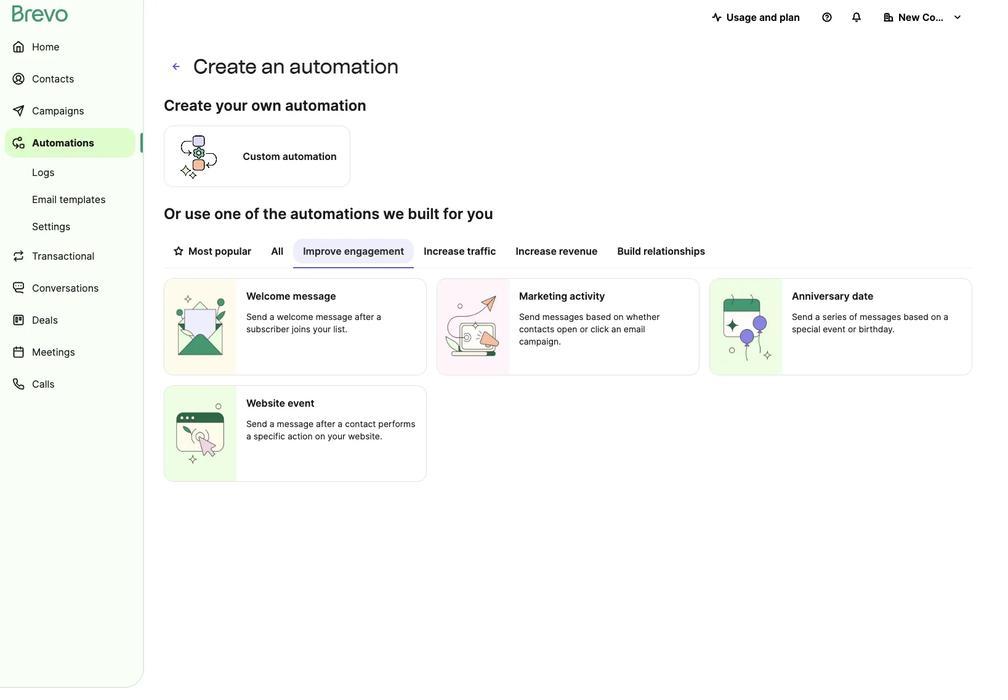 Task type: locate. For each thing, give the bounding box(es) containing it.
your down contact
[[328, 431, 346, 441]]

or inside the send messages based on whether contacts open or click an email campaign.
[[580, 324, 588, 334]]

tab list
[[164, 239, 973, 269]]

1 vertical spatial your
[[313, 324, 331, 334]]

1 vertical spatial of
[[849, 312, 858, 322]]

2 vertical spatial message
[[277, 419, 314, 429]]

a
[[270, 312, 275, 322], [377, 312, 381, 322], [815, 312, 820, 322], [944, 312, 949, 322], [270, 419, 275, 429], [338, 419, 343, 429], [246, 431, 251, 441]]

1 vertical spatial event
[[288, 397, 314, 409]]

messages up birthday.
[[860, 312, 901, 322]]

1 messages from the left
[[543, 312, 584, 322]]

built
[[408, 205, 440, 223]]

email
[[32, 193, 57, 206]]

based inside the send messages based on whether contacts open or click an email campaign.
[[586, 312, 611, 322]]

action
[[288, 431, 313, 441]]

0 horizontal spatial increase
[[424, 245, 465, 257]]

of inside the send a series of messages based on a special event or birthday.
[[849, 312, 858, 322]]

logs link
[[5, 160, 136, 185]]

1 vertical spatial create
[[164, 97, 212, 115]]

after inside send a message after a contact performs a specific action on your website.
[[316, 419, 335, 429]]

1 horizontal spatial event
[[823, 324, 846, 334]]

1 vertical spatial after
[[316, 419, 335, 429]]

2 vertical spatial automation
[[283, 150, 337, 163]]

send up special
[[792, 312, 813, 322]]

1 horizontal spatial after
[[355, 312, 374, 322]]

use
[[185, 205, 211, 223]]

company
[[922, 11, 968, 23]]

we
[[383, 205, 404, 223]]

0 horizontal spatial an
[[261, 55, 285, 78]]

1 vertical spatial message
[[316, 312, 352, 322]]

all
[[271, 245, 283, 257]]

an inside the send messages based on whether contacts open or click an email campaign.
[[611, 324, 621, 334]]

your left list. at the top
[[313, 324, 331, 334]]

create your own automation
[[164, 97, 366, 115]]

0 vertical spatial create
[[193, 55, 257, 78]]

campaigns
[[32, 105, 84, 117]]

send inside send a message after a contact performs a specific action on your website.
[[246, 419, 267, 429]]

event
[[823, 324, 846, 334], [288, 397, 314, 409]]

1 horizontal spatial an
[[611, 324, 621, 334]]

improve engagement
[[303, 245, 404, 257]]

of for messages
[[849, 312, 858, 322]]

activity
[[570, 290, 605, 302]]

your left the own
[[216, 97, 248, 115]]

custom
[[243, 150, 280, 163]]

1 increase from the left
[[424, 245, 465, 257]]

of left the
[[245, 205, 259, 223]]

message inside send a message after a contact performs a specific action on your website.
[[277, 419, 314, 429]]

1 or from the left
[[580, 324, 588, 334]]

send up contacts
[[519, 312, 540, 322]]

increase inside increase revenue link
[[516, 245, 557, 257]]

or inside the send a series of messages based on a special event or birthday.
[[848, 324, 857, 334]]

1 horizontal spatial increase
[[516, 245, 557, 257]]

2 horizontal spatial on
[[931, 312, 941, 322]]

custom automation
[[243, 150, 337, 163]]

event inside the send a series of messages based on a special event or birthday.
[[823, 324, 846, 334]]

an up the own
[[261, 55, 285, 78]]

0 horizontal spatial event
[[288, 397, 314, 409]]

website event
[[246, 397, 314, 409]]

create
[[193, 55, 257, 78], [164, 97, 212, 115]]

your
[[216, 97, 248, 115], [313, 324, 331, 334], [328, 431, 346, 441]]

settings
[[32, 221, 70, 233]]

anniversary date
[[792, 290, 874, 302]]

1 vertical spatial an
[[611, 324, 621, 334]]

build relationships
[[617, 245, 705, 257]]

send up specific
[[246, 419, 267, 429]]

0 horizontal spatial or
[[580, 324, 588, 334]]

message
[[293, 290, 336, 302], [316, 312, 352, 322], [277, 419, 314, 429]]

message up "send a welcome message after a subscriber joins your list."
[[293, 290, 336, 302]]

2 vertical spatial your
[[328, 431, 346, 441]]

the
[[263, 205, 287, 223]]

send for website event
[[246, 419, 267, 429]]

after
[[355, 312, 374, 322], [316, 419, 335, 429]]

message up list. at the top
[[316, 312, 352, 322]]

increase left the revenue
[[516, 245, 557, 257]]

campaigns link
[[5, 96, 136, 126]]

email templates
[[32, 193, 106, 206]]

performs
[[378, 419, 415, 429]]

email
[[624, 324, 645, 334]]

0 horizontal spatial messages
[[543, 312, 584, 322]]

of
[[245, 205, 259, 223], [849, 312, 858, 322]]

0 horizontal spatial of
[[245, 205, 259, 223]]

or left birthday.
[[848, 324, 857, 334]]

send inside "send a welcome message after a subscriber joins your list."
[[246, 312, 267, 322]]

2 based from the left
[[904, 312, 929, 322]]

1 based from the left
[[586, 312, 611, 322]]

increase revenue
[[516, 245, 598, 257]]

1 horizontal spatial or
[[848, 324, 857, 334]]

0 horizontal spatial based
[[586, 312, 611, 322]]

0 vertical spatial event
[[823, 324, 846, 334]]

anniversary
[[792, 290, 850, 302]]

0 vertical spatial your
[[216, 97, 248, 115]]

messages up open
[[543, 312, 584, 322]]

increase left traffic
[[424, 245, 465, 257]]

date
[[852, 290, 874, 302]]

0 horizontal spatial on
[[315, 431, 325, 441]]

special
[[792, 324, 821, 334]]

send inside the send messages based on whether contacts open or click an email campaign.
[[519, 312, 540, 322]]

event down series
[[823, 324, 846, 334]]

contacts link
[[5, 64, 136, 94]]

create an automation
[[193, 55, 399, 78]]

0 vertical spatial of
[[245, 205, 259, 223]]

marketing
[[519, 290, 567, 302]]

messages
[[543, 312, 584, 322], [860, 312, 901, 322]]

1 horizontal spatial messages
[[860, 312, 901, 322]]

send for marketing activity
[[519, 312, 540, 322]]

send up subscriber on the left
[[246, 312, 267, 322]]

send a series of messages based on a special event or birthday.
[[792, 312, 949, 334]]

1 horizontal spatial on
[[614, 312, 624, 322]]

send inside the send a series of messages based on a special event or birthday.
[[792, 312, 813, 322]]

new
[[899, 11, 920, 23]]

2 increase from the left
[[516, 245, 557, 257]]

specific
[[254, 431, 285, 441]]

2 or from the left
[[848, 324, 857, 334]]

welcome
[[277, 312, 313, 322]]

build relationships link
[[608, 239, 715, 267]]

based
[[586, 312, 611, 322], [904, 312, 929, 322]]

an right the 'click'
[[611, 324, 621, 334]]

1 vertical spatial automation
[[285, 97, 366, 115]]

subscriber
[[246, 324, 289, 334]]

tab list containing most popular
[[164, 239, 973, 269]]

of right series
[[849, 312, 858, 322]]

automation
[[289, 55, 399, 78], [285, 97, 366, 115], [283, 150, 337, 163]]

dxrbf image
[[174, 246, 184, 256]]

or
[[580, 324, 588, 334], [848, 324, 857, 334]]

or left the 'click'
[[580, 324, 588, 334]]

relationships
[[644, 245, 705, 257]]

welcome message
[[246, 290, 336, 302]]

increase
[[424, 245, 465, 257], [516, 245, 557, 257]]

event up action
[[288, 397, 314, 409]]

home
[[32, 41, 60, 53]]

increase inside increase traffic 'link'
[[424, 245, 465, 257]]

logs
[[32, 166, 55, 179]]

0 vertical spatial after
[[355, 312, 374, 322]]

1 horizontal spatial of
[[849, 312, 858, 322]]

0 horizontal spatial after
[[316, 419, 335, 429]]

increase for increase revenue
[[516, 245, 557, 257]]

usage and plan button
[[702, 5, 810, 30]]

messages inside the send a series of messages based on a special event or birthday.
[[860, 312, 901, 322]]

on
[[614, 312, 624, 322], [931, 312, 941, 322], [315, 431, 325, 441]]

deals
[[32, 314, 58, 326]]

calls
[[32, 378, 55, 391]]

an
[[261, 55, 285, 78], [611, 324, 621, 334]]

message up action
[[277, 419, 314, 429]]

0 vertical spatial automation
[[289, 55, 399, 78]]

2 messages from the left
[[860, 312, 901, 322]]

1 horizontal spatial based
[[904, 312, 929, 322]]

on inside the send a series of messages based on a special event or birthday.
[[931, 312, 941, 322]]

new company
[[899, 11, 968, 23]]



Task type: vqa. For each thing, say whether or not it's contained in the screenshot.
'Add a filter'
no



Task type: describe. For each thing, give the bounding box(es) containing it.
send messages based on whether contacts open or click an email campaign.
[[519, 312, 660, 347]]

create for create an automation
[[193, 55, 257, 78]]

0 vertical spatial message
[[293, 290, 336, 302]]

messages inside the send messages based on whether contacts open or click an email campaign.
[[543, 312, 584, 322]]

templates
[[59, 193, 106, 206]]

send a message after a contact performs a specific action on your website.
[[246, 419, 415, 441]]

increase for increase traffic
[[424, 245, 465, 257]]

meetings
[[32, 346, 75, 358]]

you
[[467, 205, 493, 223]]

increase traffic link
[[414, 239, 506, 267]]

meetings link
[[5, 338, 136, 367]]

automations
[[290, 205, 380, 223]]

contacts
[[32, 73, 74, 85]]

birthday.
[[859, 324, 895, 334]]

automation inside button
[[283, 150, 337, 163]]

whether
[[626, 312, 660, 322]]

conversations link
[[5, 273, 136, 303]]

calls link
[[5, 370, 136, 399]]

message inside "send a welcome message after a subscriber joins your list."
[[316, 312, 352, 322]]

increase revenue link
[[506, 239, 608, 267]]

automations
[[32, 137, 94, 149]]

contacts
[[519, 324, 555, 334]]

new company button
[[874, 5, 973, 30]]

contact
[[345, 419, 376, 429]]

your inside send a message after a contact performs a specific action on your website.
[[328, 431, 346, 441]]

and
[[759, 11, 777, 23]]

custom automation button
[[164, 124, 350, 189]]

of for the
[[245, 205, 259, 223]]

home link
[[5, 32, 136, 62]]

0 vertical spatial an
[[261, 55, 285, 78]]

list.
[[333, 324, 348, 334]]

click
[[591, 324, 609, 334]]

for
[[443, 205, 463, 223]]

campaign.
[[519, 336, 561, 347]]

website.
[[348, 431, 382, 441]]

plan
[[780, 11, 800, 23]]

joins
[[292, 324, 311, 334]]

or
[[164, 205, 181, 223]]

on inside send a message after a contact performs a specific action on your website.
[[315, 431, 325, 441]]

improve
[[303, 245, 342, 257]]

open
[[557, 324, 577, 334]]

send for welcome message
[[246, 312, 267, 322]]

revenue
[[559, 245, 598, 257]]

conversations
[[32, 282, 99, 294]]

based inside the send a series of messages based on a special event or birthday.
[[904, 312, 929, 322]]

email templates link
[[5, 187, 136, 212]]

increase traffic
[[424, 245, 496, 257]]

transactional link
[[5, 241, 136, 271]]

all link
[[261, 239, 293, 267]]

engagement
[[344, 245, 404, 257]]

welcome
[[246, 290, 290, 302]]

usage and plan
[[727, 11, 800, 23]]

your inside "send a welcome message after a subscriber joins your list."
[[313, 324, 331, 334]]

create for create your own automation
[[164, 97, 212, 115]]

marketing activity
[[519, 290, 605, 302]]

one
[[214, 205, 241, 223]]

improve engagement link
[[293, 239, 414, 269]]

most popular link
[[164, 239, 261, 267]]

on inside the send messages based on whether contacts open or click an email campaign.
[[614, 312, 624, 322]]

or use one of the automations we built for you
[[164, 205, 493, 223]]

popular
[[215, 245, 251, 257]]

most popular
[[188, 245, 251, 257]]

traffic
[[467, 245, 496, 257]]

settings link
[[5, 214, 136, 239]]

series
[[823, 312, 847, 322]]

own
[[251, 97, 282, 115]]

transactional
[[32, 250, 94, 262]]

send a welcome message after a subscriber joins your list.
[[246, 312, 381, 334]]

after inside "send a welcome message after a subscriber joins your list."
[[355, 312, 374, 322]]

deals link
[[5, 306, 136, 335]]

website
[[246, 397, 285, 409]]

build
[[617, 245, 641, 257]]

send for anniversary date
[[792, 312, 813, 322]]

usage
[[727, 11, 757, 23]]

automations link
[[5, 128, 136, 158]]

most
[[188, 245, 213, 257]]



